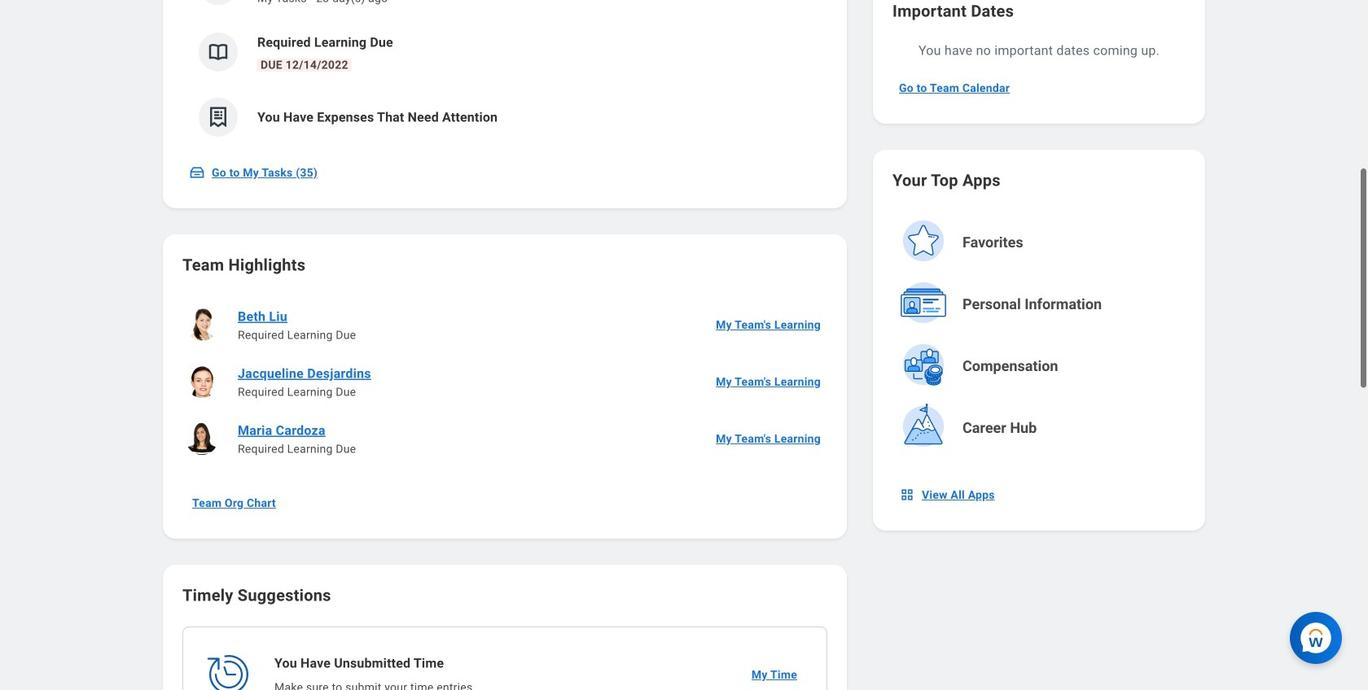 Task type: locate. For each thing, give the bounding box(es) containing it.
book open image
[[206, 40, 230, 64]]

1 list from the top
[[182, 0, 827, 150]]

list
[[182, 0, 827, 150], [182, 296, 827, 467]]

0 vertical spatial list
[[182, 0, 827, 150]]

dashboard expenses image
[[206, 105, 230, 129]]

1 vertical spatial list
[[182, 296, 827, 467]]



Task type: vqa. For each thing, say whether or not it's contained in the screenshot.
book open image
yes



Task type: describe. For each thing, give the bounding box(es) containing it.
nbox image
[[899, 487, 915, 503]]

2 list from the top
[[182, 296, 827, 467]]

inbox image
[[189, 165, 205, 181]]



